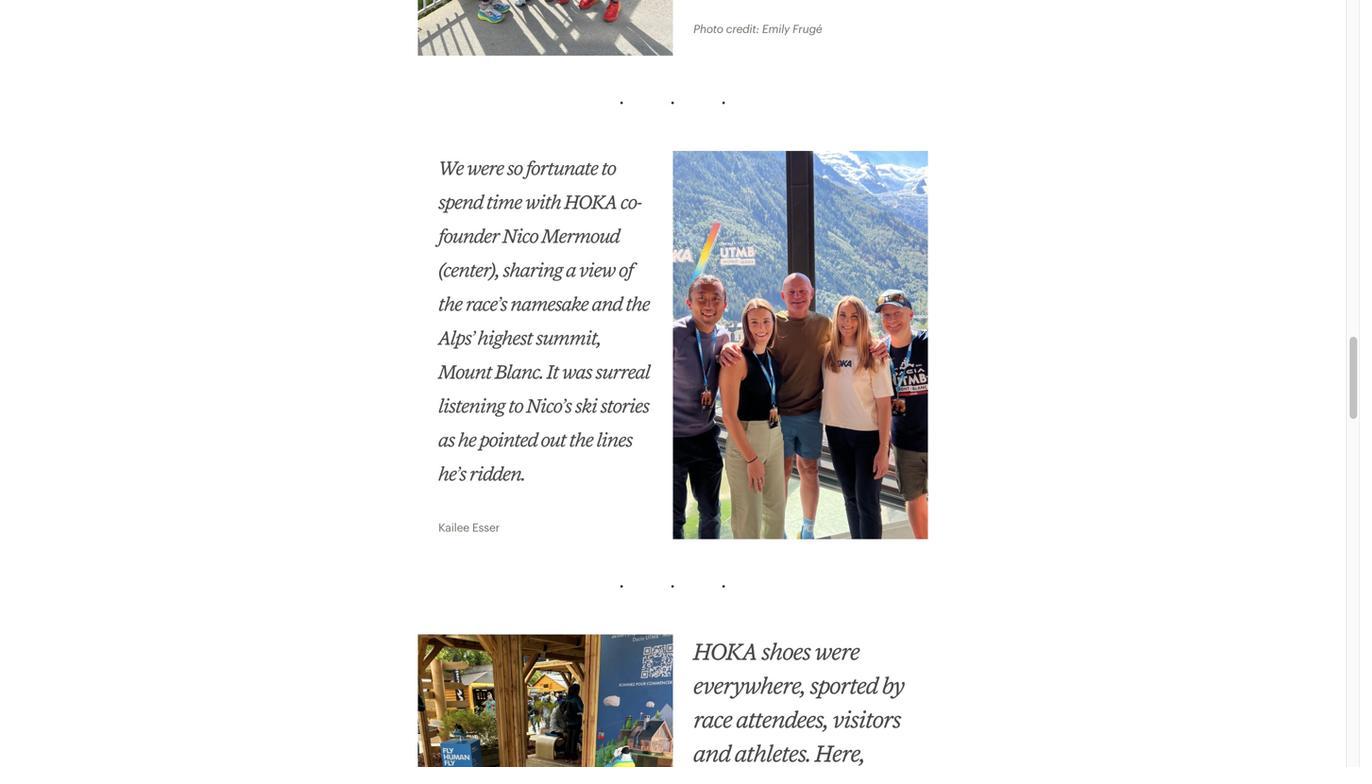 Task type: locate. For each thing, give the bounding box(es) containing it.
pointed
[[480, 429, 537, 451]]

0 horizontal spatial were
[[467, 157, 504, 179]]

mermoud
[[542, 225, 620, 247]]

highest
[[478, 327, 532, 349]]

kailee
[[438, 521, 469, 535]]

hoka up everywhere,
[[693, 638, 757, 665]]

0 vertical spatial were
[[467, 157, 504, 179]]

the down of
[[626, 293, 650, 315]]

summit,
[[536, 327, 601, 349]]

the
[[438, 293, 462, 315], [626, 293, 650, 315], [569, 429, 593, 451]]

0 vertical spatial hoka
[[564, 191, 617, 213]]

kailee esser
[[438, 521, 500, 535]]

1 horizontal spatial and
[[693, 740, 731, 767]]

lines
[[597, 429, 632, 451]]

were left so
[[467, 157, 504, 179]]

he's
[[438, 463, 466, 485]]

and
[[592, 293, 622, 315], [693, 740, 731, 767]]

1 horizontal spatial hoka
[[693, 638, 757, 665]]

by
[[882, 672, 904, 699]]

hoka
[[564, 191, 617, 213], [693, 638, 757, 665]]

sharing
[[503, 259, 563, 281]]

we
[[438, 157, 464, 179]]

1 vertical spatial hoka
[[693, 638, 757, 665]]

to left the nico's
[[509, 395, 523, 417]]

0 horizontal spatial the
[[438, 293, 462, 315]]

he
[[458, 429, 476, 451]]

hoka inside we were so fortunate to spend time with hoka co- founder nico mermoud (center), sharing a view of the race's namesake and the alps' highest summit, mount blanc. it was surreal listening to nico's ski stories as he pointed out the lines he's ridden.
[[564, 191, 617, 213]]

0 horizontal spatial hoka
[[564, 191, 617, 213]]

and down race
[[693, 740, 731, 767]]

athletes.
[[735, 740, 811, 767]]

were up sported
[[815, 638, 859, 665]]

to
[[601, 157, 616, 179], [509, 395, 523, 417]]

race's
[[466, 293, 507, 315]]

and down view
[[592, 293, 622, 315]]

emily
[[762, 22, 790, 35]]

race
[[693, 706, 732, 733]]

0 vertical spatial to
[[601, 157, 616, 179]]

esser
[[472, 521, 500, 535]]

frugé
[[793, 22, 822, 35]]

were inside we were so fortunate to spend time with hoka co- founder nico mermoud (center), sharing a view of the race's namesake and the alps' highest summit, mount blanc. it was surreal listening to nico's ski stories as he pointed out the lines he's ridden.
[[467, 157, 504, 179]]

it
[[547, 361, 559, 383]]

0 horizontal spatial and
[[592, 293, 622, 315]]

1 vertical spatial to
[[509, 395, 523, 417]]

attendees,
[[736, 706, 829, 733]]

1 vertical spatial were
[[815, 638, 859, 665]]

alps'
[[438, 327, 474, 349]]

the right out
[[569, 429, 593, 451]]

spend
[[438, 191, 483, 213]]

0 vertical spatial and
[[592, 293, 622, 315]]

1 horizontal spatial were
[[815, 638, 859, 665]]

to right fortunate
[[601, 157, 616, 179]]

as
[[438, 429, 455, 451]]

were
[[467, 157, 504, 179], [815, 638, 859, 665]]

ridden.
[[469, 463, 525, 485]]

hoka up mermoud
[[564, 191, 617, 213]]

the up alps'
[[438, 293, 462, 315]]

photo credit: emily frugé
[[693, 22, 822, 35]]

1 vertical spatial and
[[693, 740, 731, 767]]

0 horizontal spatial to
[[509, 395, 523, 417]]



Task type: describe. For each thing, give the bounding box(es) containing it.
and inside hoka shoes were everywhere, sported by race attendees, visitors and athletes. he
[[693, 740, 731, 767]]

1 horizontal spatial the
[[569, 429, 593, 451]]

hoka shoes were everywhere, sported by race attendees, visitors and athletes. he
[[693, 638, 904, 768]]

stories
[[600, 395, 649, 417]]

we were so fortunate to spend time with hoka co- founder nico mermoud (center), sharing a view of the race's namesake and the alps' highest summit, mount blanc. it was surreal listening to nico's ski stories as he pointed out the lines he's ridden.
[[438, 157, 650, 485]]

ski
[[575, 395, 597, 417]]

nico
[[503, 225, 538, 247]]

hoka inside hoka shoes were everywhere, sported by race attendees, visitors and athletes. he
[[693, 638, 757, 665]]

(center),
[[438, 259, 500, 281]]

co-
[[621, 191, 642, 213]]

of
[[619, 259, 633, 281]]

namesake
[[510, 293, 588, 315]]

blanc.
[[495, 361, 543, 383]]

a
[[566, 259, 576, 281]]

nico's
[[526, 395, 572, 417]]

fortunate
[[526, 157, 598, 179]]

was
[[562, 361, 592, 383]]

1 horizontal spatial to
[[601, 157, 616, 179]]

were inside hoka shoes were everywhere, sported by race attendees, visitors and athletes. he
[[815, 638, 859, 665]]

time
[[486, 191, 522, 213]]

credit:
[[726, 22, 759, 35]]

photo
[[693, 22, 723, 35]]

so
[[507, 157, 522, 179]]

shoes
[[762, 638, 811, 665]]

listening
[[438, 395, 505, 417]]

view
[[579, 259, 615, 281]]

2 horizontal spatial the
[[626, 293, 650, 315]]

sported
[[810, 672, 878, 699]]

out
[[541, 429, 566, 451]]

and inside we were so fortunate to spend time with hoka co- founder nico mermoud (center), sharing a view of the race's namesake and the alps' highest summit, mount blanc. it was surreal listening to nico's ski stories as he pointed out the lines he's ridden.
[[592, 293, 622, 315]]

with
[[525, 191, 561, 213]]

founder
[[438, 225, 499, 247]]

surreal
[[595, 361, 650, 383]]

visitors
[[833, 706, 901, 733]]

mount
[[438, 361, 492, 383]]

everywhere,
[[693, 672, 806, 699]]



Task type: vqa. For each thing, say whether or not it's contained in the screenshot.
banner at top
no



